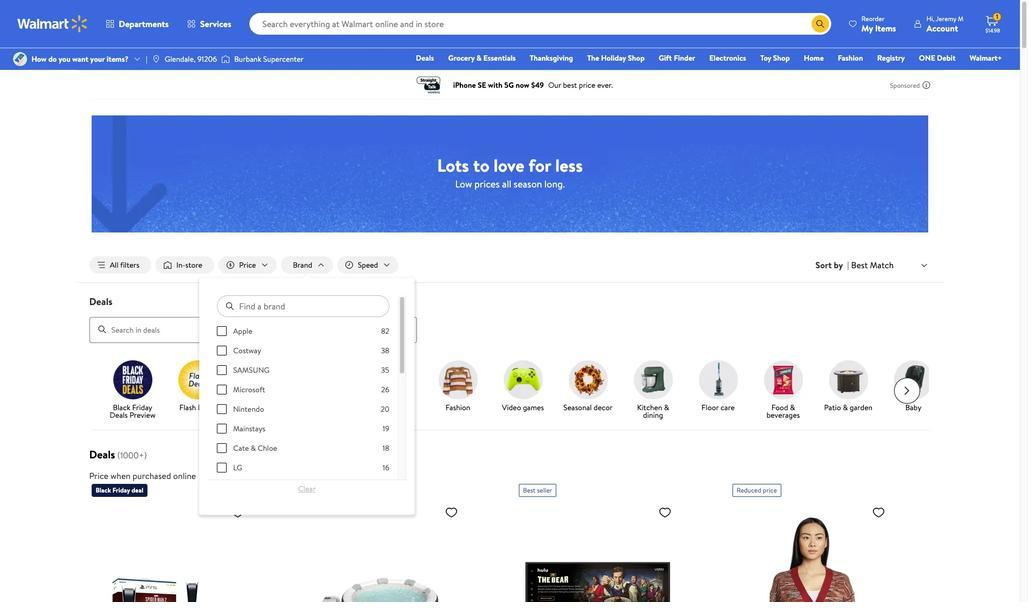 Task type: describe. For each thing, give the bounding box(es) containing it.
debit
[[938, 53, 956, 63]]

care
[[721, 402, 735, 413]]

video games image
[[504, 361, 543, 400]]

when
[[111, 470, 131, 482]]

finder
[[674, 53, 696, 63]]

seasonal decor link
[[560, 361, 617, 414]]

patio & garden link
[[821, 361, 877, 414]]

toy shop link
[[756, 52, 795, 64]]

departments button
[[97, 11, 178, 37]]

home image
[[374, 361, 413, 400]]

grocery & essentials link
[[444, 52, 521, 64]]

19
[[383, 424, 389, 435]]

0 horizontal spatial |
[[146, 54, 147, 65]]

black for black friday deals preview
[[113, 402, 130, 413]]

deals inside black friday deals preview
[[110, 410, 128, 421]]

price for price when purchased online
[[89, 470, 109, 482]]

sort by |
[[816, 259, 849, 271]]

glendale,
[[165, 54, 196, 65]]

deals link
[[411, 52, 439, 64]]

speed button
[[337, 257, 399, 274]]

love
[[494, 153, 525, 177]]

0 horizontal spatial home link
[[365, 361, 421, 414]]

thanksgiving link
[[525, 52, 578, 64]]

your
[[90, 54, 105, 65]]

lots to love for less. low prices all season long. image
[[91, 115, 929, 233]]

Walmart Site-Wide search field
[[249, 13, 832, 35]]

low
[[455, 177, 472, 191]]

baby link
[[886, 361, 942, 414]]

patio
[[825, 402, 841, 413]]

best match
[[852, 259, 894, 271]]

black friday deals preview link
[[104, 361, 161, 421]]

electronics
[[710, 53, 747, 63]]

the holiday shop
[[588, 53, 645, 63]]

deals left grocery
[[416, 53, 434, 63]]

next slide for chipmodulewithimages list image
[[894, 378, 920, 404]]

seasonal decor
[[564, 402, 613, 413]]

all filters button
[[89, 257, 151, 274]]

one debit link
[[915, 52, 961, 64]]

tech link
[[235, 361, 291, 414]]

sort
[[816, 259, 832, 271]]

store
[[185, 260, 202, 271]]

floorcare image
[[699, 361, 738, 400]]

1 horizontal spatial home
[[804, 53, 824, 63]]

lg
[[233, 463, 242, 474]]

1 horizontal spatial home link
[[799, 52, 829, 64]]

less
[[555, 153, 583, 177]]

toy
[[761, 53, 772, 63]]

speed
[[358, 260, 378, 271]]

my
[[862, 22, 873, 34]]

games
[[523, 402, 544, 413]]

best match button
[[849, 258, 931, 272]]

tech image
[[243, 361, 282, 400]]

all filters
[[110, 260, 140, 271]]

clear button
[[217, 481, 397, 498]]

hi, jeremy m account
[[927, 14, 964, 34]]

in-store
[[176, 260, 202, 271]]

the
[[588, 53, 600, 63]]

friday for deal
[[113, 486, 130, 495]]

floor care
[[702, 402, 735, 413]]

1 shop from the left
[[628, 53, 645, 63]]

saluspa 77" x 26" hollywood 240 gal. inflatable hot tub with led lights, 104f max temperature image
[[305, 502, 462, 603]]

essentials
[[484, 53, 516, 63]]

match
[[870, 259, 894, 271]]

hi,
[[927, 14, 935, 23]]

for
[[529, 153, 551, 177]]

gift
[[659, 53, 672, 63]]

m
[[958, 14, 964, 23]]

price when purchased online
[[89, 470, 196, 482]]

floor
[[702, 402, 719, 413]]

holiday
[[601, 53, 626, 63]]

apple
[[233, 326, 252, 337]]

add to favorites list, playstation 5 disc console - marvel's spider-man 2 bundle image
[[231, 506, 244, 520]]

patio & garden image
[[829, 361, 868, 400]]

registry link
[[873, 52, 910, 64]]

reduced price
[[737, 486, 777, 495]]

price for price
[[239, 260, 256, 271]]

long.
[[545, 177, 565, 191]]

how do you want your items?
[[31, 54, 129, 65]]

electronics link
[[705, 52, 751, 64]]

samsung
[[233, 365, 269, 376]]

seller for saluspa 77" x 26" hollywood 240 gal. inflatable hot tub with led lights, 104f max temperature image
[[324, 486, 339, 495]]

| inside sort and filter section element
[[848, 259, 849, 271]]

purchased
[[133, 470, 171, 482]]

food & beverages link
[[755, 361, 812, 421]]

flash deals link
[[170, 361, 226, 414]]

friday for deals
[[132, 402, 152, 413]]

clear
[[298, 484, 316, 495]]

gift finder
[[659, 53, 696, 63]]

floor care link
[[690, 361, 747, 414]]

chloe
[[258, 443, 277, 454]]

1 vertical spatial fashion
[[446, 402, 471, 413]]

gift finder link
[[654, 52, 701, 64]]

sort and filter section element
[[76, 248, 944, 283]]

grocery & essentials
[[448, 53, 516, 63]]

38
[[381, 346, 389, 356]]

1 vertical spatial fashion link
[[430, 361, 486, 414]]

items?
[[107, 54, 129, 65]]

baby image
[[894, 361, 933, 400]]

walmart image
[[17, 15, 88, 33]]

black friday deals preview
[[110, 402, 156, 421]]

deals up when on the left of page
[[89, 447, 115, 462]]

deal
[[132, 486, 143, 495]]



Task type: locate. For each thing, give the bounding box(es) containing it.
best seller for vizio 50" class v-series 4k uhd led smart tv v505-j09 "image"
[[523, 486, 552, 495]]

home link down the 38
[[365, 361, 421, 414]]

reorder
[[862, 14, 885, 23]]

shop right holiday
[[628, 53, 645, 63]]

82
[[381, 326, 389, 337]]

0 vertical spatial home
[[804, 53, 824, 63]]

costway
[[233, 346, 261, 356]]

 image
[[13, 52, 27, 66]]

seasonal
[[564, 402, 592, 413]]

None checkbox
[[217, 346, 227, 356], [217, 366, 227, 375], [217, 385, 227, 395], [217, 405, 227, 415], [217, 424, 227, 434], [217, 463, 227, 473], [217, 346, 227, 356], [217, 366, 227, 375], [217, 385, 227, 395], [217, 405, 227, 415], [217, 424, 227, 434], [217, 463, 227, 473]]

thanksgiving
[[530, 53, 573, 63]]

home down 26
[[383, 402, 403, 413]]

fashion down my on the right top
[[838, 53, 864, 63]]

black down 'black friday deals' image
[[113, 402, 130, 413]]

cate
[[233, 443, 249, 454]]

0 horizontal spatial shop
[[628, 53, 645, 63]]

1 horizontal spatial best seller
[[523, 486, 552, 495]]

price inside dropdown button
[[239, 260, 256, 271]]

brand
[[293, 260, 312, 271]]

price
[[239, 260, 256, 271], [89, 470, 109, 482]]

0 vertical spatial fashion
[[838, 53, 864, 63]]

& for beverages
[[790, 402, 795, 413]]

shop
[[628, 53, 645, 63], [774, 53, 790, 63]]

& inside 'link'
[[843, 402, 848, 413]]

0 vertical spatial fashion link
[[833, 52, 868, 64]]

2 best seller from the left
[[523, 486, 552, 495]]

1
[[997, 12, 999, 21]]

services button
[[178, 11, 241, 37]]

best seller for saluspa 77" x 26" hollywood 240 gal. inflatable hot tub with led lights, 104f max temperature image
[[310, 486, 339, 495]]

black down when on the left of page
[[96, 486, 111, 495]]

| right by
[[848, 259, 849, 271]]

all
[[502, 177, 512, 191]]

1 horizontal spatial shop
[[774, 53, 790, 63]]

search image
[[98, 326, 107, 334]]

friday down when on the left of page
[[113, 486, 130, 495]]

food & beverages image
[[764, 361, 803, 400]]

1 seller from the left
[[324, 486, 339, 495]]

deals inside search field
[[89, 295, 113, 309]]

& right dining
[[664, 402, 669, 413]]

search icon image
[[816, 20, 825, 28]]

& for dining
[[664, 402, 669, 413]]

add to favorites list, saluspa 77" x 26" hollywood 240 gal. inflatable hot tub with led lights, 104f max temperature image
[[445, 506, 458, 520]]

items
[[876, 22, 897, 34]]

want
[[72, 54, 88, 65]]

0 horizontal spatial seller
[[324, 486, 339, 495]]

1 horizontal spatial price
[[239, 260, 256, 271]]

flash deals
[[179, 402, 216, 413]]

1 vertical spatial |
[[848, 259, 849, 271]]

2 horizontal spatial best
[[852, 259, 868, 271]]

& right food
[[790, 402, 795, 413]]

deals (1000+)
[[89, 447, 147, 462]]

1 best seller from the left
[[310, 486, 339, 495]]

0 horizontal spatial best
[[310, 486, 322, 495]]

fashion down fashion image at left bottom
[[446, 402, 471, 413]]

0 horizontal spatial black
[[96, 486, 111, 495]]

registry
[[878, 53, 905, 63]]

1 horizontal spatial seller
[[537, 486, 552, 495]]

home down search icon
[[804, 53, 824, 63]]

1 vertical spatial home link
[[365, 361, 421, 414]]

1 horizontal spatial black
[[113, 402, 130, 413]]

tech
[[255, 402, 270, 413]]

1 horizontal spatial  image
[[221, 54, 230, 65]]

0 horizontal spatial fashion link
[[430, 361, 486, 414]]

how
[[31, 54, 47, 65]]

& for chloe
[[251, 443, 256, 454]]

black for black friday deal
[[96, 486, 111, 495]]

seller
[[324, 486, 339, 495], [537, 486, 552, 495]]

sponsored
[[891, 81, 920, 90]]

group
[[217, 326, 389, 603]]

99 jane street women's v-neck cardigan sweater with long sleeves, midweight, sizes s-xxxl image
[[733, 502, 890, 603]]

& for essentials
[[477, 53, 482, 63]]

1 vertical spatial friday
[[113, 486, 130, 495]]

jeremy
[[936, 14, 957, 23]]

reduced
[[737, 486, 762, 495]]

account
[[927, 22, 959, 34]]

0 horizontal spatial price
[[89, 470, 109, 482]]

0 horizontal spatial fashion
[[446, 402, 471, 413]]

flash deals image
[[178, 361, 217, 400]]

cate & chloe
[[233, 443, 277, 454]]

best for saluspa 77" x 26" hollywood 240 gal. inflatable hot tub with led lights, 104f max temperature image
[[310, 486, 322, 495]]

0 horizontal spatial best seller
[[310, 486, 339, 495]]

add to favorites list, 99 jane street women's v-neck cardigan sweater with long sleeves, midweight, sizes s-xxxl image
[[873, 506, 886, 520]]

0 horizontal spatial  image
[[152, 55, 160, 63]]

toy shop
[[761, 53, 790, 63]]

deals
[[416, 53, 434, 63], [89, 295, 113, 309], [198, 402, 216, 413], [110, 410, 128, 421], [89, 447, 115, 462]]

0 horizontal spatial home
[[383, 402, 403, 413]]

services
[[200, 18, 231, 30]]

seasonal decor image
[[569, 361, 608, 400]]

reorder my items
[[862, 14, 897, 34]]

35
[[381, 365, 389, 376]]

all
[[110, 260, 119, 271]]

1 horizontal spatial friday
[[132, 402, 152, 413]]

friday
[[132, 402, 152, 413], [113, 486, 130, 495]]

online
[[173, 470, 196, 482]]

Deals search field
[[76, 295, 944, 343]]

mainstays
[[233, 424, 265, 435]]

 image for burbank supercenter
[[221, 54, 230, 65]]

Find a brand search field
[[217, 296, 389, 317]]

2 shop from the left
[[774, 53, 790, 63]]

flash
[[179, 402, 196, 413]]

91206
[[197, 54, 217, 65]]

& inside group
[[251, 443, 256, 454]]

18
[[383, 443, 389, 454]]

fashion link
[[833, 52, 868, 64], [430, 361, 486, 414]]

preview
[[130, 410, 156, 421]]

None checkbox
[[217, 327, 227, 336], [217, 444, 227, 454], [217, 327, 227, 336], [217, 444, 227, 454]]

0 vertical spatial friday
[[132, 402, 152, 413]]

lots to love for less low prices all season long.
[[437, 153, 583, 191]]

microsoft
[[233, 385, 265, 396]]

home link down search icon
[[799, 52, 829, 64]]

vizio 50" class v-series 4k uhd led smart tv v505-j09 image
[[519, 502, 676, 603]]

0 horizontal spatial friday
[[113, 486, 130, 495]]

 image right 91206
[[221, 54, 230, 65]]

& right cate at the left of the page
[[251, 443, 256, 454]]

1 horizontal spatial fashion link
[[833, 52, 868, 64]]

1 horizontal spatial best
[[523, 486, 536, 495]]

do
[[48, 54, 57, 65]]

1 vertical spatial home
[[383, 402, 403, 413]]

shop right toy
[[774, 53, 790, 63]]

kitchen & dining
[[637, 402, 669, 421]]

2 seller from the left
[[537, 486, 552, 495]]

lots
[[437, 153, 469, 177]]

20
[[381, 404, 389, 415]]

beverages
[[767, 410, 800, 421]]

& for garden
[[843, 402, 848, 413]]

group containing apple
[[217, 326, 389, 603]]

&
[[477, 53, 482, 63], [664, 402, 669, 413], [790, 402, 795, 413], [843, 402, 848, 413], [251, 443, 256, 454]]

$14.98
[[986, 27, 1001, 34]]

& right grocery
[[477, 53, 482, 63]]

price right store
[[239, 260, 256, 271]]

playstation 5 disc console - marvel's spider-man 2 bundle image
[[91, 502, 249, 603]]

Search in deals search field
[[89, 317, 417, 343]]

glendale, 91206
[[165, 54, 217, 65]]

deals up search image
[[89, 295, 113, 309]]

0 vertical spatial price
[[239, 260, 256, 271]]

black friday deals image
[[113, 361, 152, 400]]

1 vertical spatial black
[[96, 486, 111, 495]]

16
[[383, 463, 389, 474]]

1 horizontal spatial fashion
[[838, 53, 864, 63]]

price
[[763, 486, 777, 495]]

by
[[834, 259, 843, 271]]

| right items?
[[146, 54, 147, 65]]

walmart+ link
[[965, 52, 1007, 64]]

best for vizio 50" class v-series 4k uhd led smart tv v505-j09 "image"
[[523, 486, 536, 495]]

black friday deal
[[96, 486, 143, 495]]

0 vertical spatial black
[[113, 402, 130, 413]]

to
[[473, 153, 490, 177]]

you
[[59, 54, 70, 65]]

& inside kitchen & dining
[[664, 402, 669, 413]]

26
[[381, 385, 389, 396]]

Search search field
[[249, 13, 832, 35]]

one
[[919, 53, 936, 63]]

kitchen and dining image
[[634, 361, 673, 400]]

price left when on the left of page
[[89, 470, 109, 482]]

garden
[[850, 402, 873, 413]]

brand button
[[281, 257, 333, 274]]

1 $14.98
[[986, 12, 1001, 34]]

deals right flash
[[198, 402, 216, 413]]

departments
[[119, 18, 169, 30]]

add to favorites list, vizio 50" class v-series 4k uhd led smart tv v505-j09 image
[[659, 506, 672, 520]]

deals left preview
[[110, 410, 128, 421]]

0 vertical spatial home link
[[799, 52, 829, 64]]

 image for glendale, 91206
[[152, 55, 160, 63]]

& right patio
[[843, 402, 848, 413]]

1 vertical spatial price
[[89, 470, 109, 482]]

burbank
[[234, 54, 261, 65]]

in-
[[176, 260, 185, 271]]

home
[[804, 53, 824, 63], [383, 402, 403, 413]]

 image left glendale,
[[152, 55, 160, 63]]

decor
[[594, 402, 613, 413]]

fashion image
[[439, 361, 478, 400]]

seller for vizio 50" class v-series 4k uhd led smart tv v505-j09 "image"
[[537, 486, 552, 495]]

dining
[[643, 410, 663, 421]]

friday inside black friday deals preview
[[132, 402, 152, 413]]

black inside black friday deals preview
[[113, 402, 130, 413]]

& inside food & beverages
[[790, 402, 795, 413]]

best inside dropdown button
[[852, 259, 868, 271]]

1 horizontal spatial |
[[848, 259, 849, 271]]

walmart+
[[970, 53, 1003, 63]]

 image
[[221, 54, 230, 65], [152, 55, 160, 63]]

0 vertical spatial |
[[146, 54, 147, 65]]

friday down 'black friday deals' image
[[132, 402, 152, 413]]

|
[[146, 54, 147, 65], [848, 259, 849, 271]]



Task type: vqa. For each thing, say whether or not it's contained in the screenshot.


